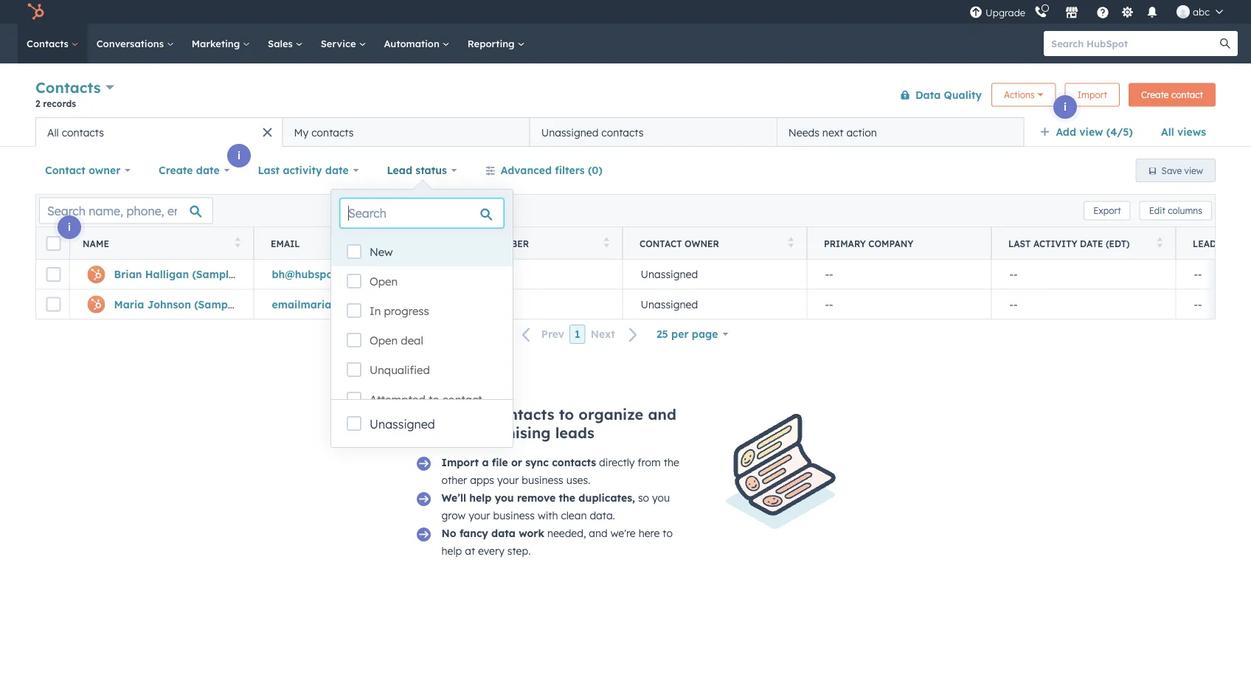 Task type: vqa. For each thing, say whether or not it's contained in the screenshot.
bh@hubspot.com -- button
yes



Task type: describe. For each thing, give the bounding box(es) containing it.
Search name, phone, email addresses, or company search field
[[39, 197, 213, 224]]

contacts for my contacts
[[312, 126, 354, 139]]

view for add
[[1080, 125, 1104, 138]]

status
[[1220, 238, 1252, 249]]

pagination navigation
[[513, 325, 647, 344]]

date
[[1081, 238, 1104, 249]]

columns
[[1168, 205, 1203, 216]]

organize
[[579, 405, 644, 424]]

1 press to sort. element from the left
[[235, 237, 241, 250]]

menu containing abc
[[968, 0, 1234, 24]]

prev
[[542, 328, 565, 341]]

johnson
[[147, 298, 191, 311]]

no
[[442, 527, 457, 540]]

data
[[916, 88, 941, 101]]

my contacts button
[[283, 117, 530, 147]]

contacts up uses.
[[552, 456, 596, 469]]

other
[[442, 474, 467, 487]]

here
[[639, 527, 660, 540]]

directly
[[599, 456, 635, 469]]

needs next action
[[789, 126, 877, 139]]

last activity date (edt)
[[1009, 238, 1130, 249]]

-- button for emailmaria@hubspot.com
[[1176, 289, 1252, 319]]

lead status button
[[377, 156, 467, 185]]

my
[[294, 126, 309, 139]]

advanced filters (0) button
[[476, 156, 612, 185]]

attempted to contact
[[370, 393, 482, 407]]

unqualified
[[370, 363, 430, 377]]

identify
[[415, 424, 472, 442]]

1 vertical spatial contact owner
[[640, 238, 720, 249]]

(4/5)
[[1107, 125, 1134, 138]]

contacts inside 'add more contacts to organize and identify promising leads'
[[491, 405, 555, 424]]

1 vertical spatial the
[[559, 492, 576, 504]]

2 records
[[35, 98, 76, 109]]

edit columns
[[1150, 205, 1203, 216]]

per
[[672, 328, 689, 341]]

conversations
[[96, 37, 167, 49]]

filters
[[555, 164, 585, 177]]

data
[[492, 527, 516, 540]]

your inside so you grow your business with clean data.
[[469, 509, 490, 522]]

contact) for bh@hubspot.com
[[238, 268, 282, 281]]

maria
[[114, 298, 144, 311]]

save view button
[[1136, 159, 1216, 182]]

(0)
[[588, 164, 603, 177]]

add for add more contacts to organize and identify promising leads
[[415, 405, 444, 424]]

marketplaces button
[[1057, 0, 1088, 24]]

sync
[[526, 456, 549, 469]]

phone
[[455, 238, 488, 249]]

contacts banner
[[35, 76, 1216, 117]]

contacts for all contacts
[[62, 126, 104, 139]]

gary orlando image
[[1177, 5, 1191, 18]]

all views link
[[1152, 117, 1216, 147]]

help button
[[1091, 0, 1116, 24]]

deal
[[401, 334, 424, 348]]

new
[[370, 245, 393, 259]]

at
[[465, 545, 475, 558]]

search image
[[1221, 38, 1231, 49]]

1 vertical spatial owner
[[685, 238, 720, 249]]

upgrade image
[[970, 6, 983, 20]]

contact inside button
[[1172, 89, 1204, 100]]

so you grow your business with clean data.
[[442, 492, 670, 522]]

all views
[[1162, 125, 1207, 138]]

work
[[519, 527, 545, 540]]

sales
[[268, 37, 296, 49]]

halligan
[[145, 268, 189, 281]]

unassigned button for emailmaria@hubspot.com
[[623, 289, 807, 319]]

clean
[[561, 509, 587, 522]]

sales link
[[259, 24, 312, 63]]

status
[[416, 164, 447, 177]]

search button
[[1213, 31, 1238, 56]]

press to sort. image for last activity date (edt)
[[1158, 237, 1163, 248]]

next
[[591, 328, 615, 341]]

contact inside list box
[[443, 393, 482, 407]]

25
[[657, 328, 669, 341]]

records
[[43, 98, 76, 109]]

last for last activity date (edt)
[[1009, 238, 1031, 249]]

to inside list box
[[429, 393, 440, 407]]

next button
[[586, 325, 647, 344]]

activity
[[283, 164, 322, 177]]

needs
[[789, 126, 820, 139]]

1 horizontal spatial contact
[[640, 238, 682, 249]]

1 horizontal spatial help
[[470, 492, 492, 504]]

prev button
[[513, 325, 570, 344]]

contacts inside popup button
[[35, 78, 101, 97]]

lead for lead status
[[387, 164, 413, 177]]

progress
[[384, 304, 429, 318]]

press to sort. element for email
[[420, 237, 425, 250]]

in progress
[[370, 304, 429, 318]]

all contacts button
[[35, 117, 283, 147]]

leads
[[556, 424, 595, 442]]

-- button for bh@hubspot.com
[[1176, 260, 1252, 289]]

primary
[[824, 238, 866, 249]]

press to sort. element for contact owner
[[789, 237, 794, 250]]

add more contacts to organize and identify promising leads
[[415, 405, 677, 442]]

open for open deal
[[370, 334, 398, 348]]

we'll help you remove the duplicates,
[[442, 492, 635, 504]]

2 date from the left
[[325, 164, 349, 177]]

emailmaria@hubspot.com
[[272, 298, 408, 311]]

primary company column header
[[807, 227, 993, 260]]

contacts button
[[35, 77, 114, 98]]

open for open
[[370, 275, 398, 289]]

2 vertical spatial i
[[68, 221, 71, 234]]

brian halligan (sample contact)
[[114, 268, 282, 281]]

bh@hubspot.com link
[[272, 268, 362, 281]]

reporting link
[[459, 24, 534, 63]]

every
[[478, 545, 505, 558]]

press to sort. image for contact owner
[[789, 237, 794, 248]]

import for import a file or sync contacts
[[442, 456, 479, 469]]

settings image
[[1122, 6, 1135, 20]]

and inside 'add more contacts to organize and identify promising leads'
[[648, 405, 677, 424]]

1 you from the left
[[495, 492, 514, 504]]

25 per page
[[657, 328, 719, 341]]

remove
[[517, 492, 556, 504]]

edit columns button
[[1140, 201, 1213, 220]]



Task type: locate. For each thing, give the bounding box(es) containing it.
data quality button
[[891, 80, 983, 110]]

import up add view (4/5)
[[1078, 89, 1108, 100]]

Search search field
[[340, 199, 504, 228]]

1 horizontal spatial contact owner
[[640, 238, 720, 249]]

open left deal
[[370, 334, 398, 348]]

quality
[[944, 88, 982, 101]]

email
[[271, 238, 300, 249]]

press to sort. image
[[235, 237, 241, 248]]

2 you from the left
[[652, 492, 670, 504]]

and up from
[[648, 405, 677, 424]]

apps
[[470, 474, 495, 487]]

press to sort. element for phone number
[[604, 237, 610, 250]]

all left views
[[1162, 125, 1175, 138]]

a
[[482, 456, 489, 469]]

contact) for emailmaria@hubspot.com
[[240, 298, 285, 311]]

0 horizontal spatial create
[[159, 164, 193, 177]]

contact up the all views
[[1172, 89, 1204, 100]]

0 vertical spatial i
[[1064, 100, 1067, 113]]

brian
[[114, 268, 142, 281]]

to right here
[[663, 527, 673, 540]]

you right so
[[652, 492, 670, 504]]

i button right create date in the top left of the page
[[227, 144, 251, 168]]

0 vertical spatial contact)
[[238, 268, 282, 281]]

0 horizontal spatial contact owner
[[45, 164, 121, 177]]

1 horizontal spatial and
[[648, 405, 677, 424]]

contacts down contacts banner
[[602, 126, 644, 139]]

all for all views
[[1162, 125, 1175, 138]]

0 horizontal spatial contact
[[443, 393, 482, 407]]

contacts up records
[[35, 78, 101, 97]]

open down the new
[[370, 275, 398, 289]]

0 vertical spatial import
[[1078, 89, 1108, 100]]

1 vertical spatial i button
[[227, 144, 251, 168]]

you inside so you grow your business with clean data.
[[652, 492, 670, 504]]

all inside all views link
[[1162, 125, 1175, 138]]

contacts for unassigned contacts
[[602, 126, 644, 139]]

help image
[[1097, 7, 1110, 20]]

--
[[456, 268, 465, 281], [826, 268, 834, 281], [1010, 268, 1018, 281], [1195, 268, 1203, 281], [826, 298, 834, 311], [1010, 298, 1018, 311], [1195, 298, 1203, 311]]

0 vertical spatial business
[[522, 474, 564, 487]]

lead for lead status
[[1193, 238, 1217, 249]]

0 vertical spatial your
[[497, 474, 519, 487]]

contacts up import a file or sync contacts
[[491, 405, 555, 424]]

no fancy data work
[[442, 527, 545, 540]]

contact inside popup button
[[45, 164, 86, 177]]

notifications image
[[1146, 7, 1160, 20]]

date down all contacts button
[[196, 164, 220, 177]]

or
[[511, 456, 523, 469]]

5 press to sort. element from the left
[[1158, 237, 1163, 250]]

add inside popup button
[[1056, 125, 1077, 138]]

create down all contacts button
[[159, 164, 193, 177]]

marketing link
[[183, 24, 259, 63]]

0 horizontal spatial all
[[47, 126, 59, 139]]

number
[[490, 238, 529, 249]]

1 horizontal spatial view
[[1185, 165, 1204, 176]]

1 open from the top
[[370, 275, 398, 289]]

export button
[[1084, 201, 1131, 220]]

phone number
[[455, 238, 529, 249]]

1 vertical spatial i
[[238, 149, 241, 162]]

1 vertical spatial open
[[370, 334, 398, 348]]

unassigned button for bh@hubspot.com
[[623, 260, 807, 289]]

(sample up maria johnson (sample contact) "link"
[[192, 268, 235, 281]]

2 press to sort. element from the left
[[420, 237, 425, 250]]

0 horizontal spatial help
[[442, 545, 462, 558]]

your down file
[[497, 474, 519, 487]]

i button left name
[[58, 216, 81, 239]]

export
[[1094, 205, 1122, 216]]

lead
[[387, 164, 413, 177], [1193, 238, 1217, 249]]

view right save
[[1185, 165, 1204, 176]]

business inside so you grow your business with clean data.
[[493, 509, 535, 522]]

import inside import button
[[1078, 89, 1108, 100]]

2 open from the top
[[370, 334, 398, 348]]

(sample for halligan
[[192, 268, 235, 281]]

calling icon button
[[1029, 2, 1054, 22]]

advanced filters (0)
[[501, 164, 603, 177]]

view for save
[[1185, 165, 1204, 176]]

contact) down press to sort. image
[[238, 268, 282, 281]]

notifications button
[[1140, 0, 1165, 24]]

uses.
[[567, 474, 591, 487]]

1 vertical spatial contact)
[[240, 298, 285, 311]]

bh@hubspot.com
[[272, 268, 362, 281]]

0 horizontal spatial view
[[1080, 125, 1104, 138]]

owner inside popup button
[[89, 164, 121, 177]]

0 horizontal spatial lead
[[387, 164, 413, 177]]

marketplaces image
[[1066, 7, 1079, 20]]

we'll
[[442, 492, 466, 504]]

create for create date
[[159, 164, 193, 177]]

with
[[538, 509, 558, 522]]

1 vertical spatial import
[[442, 456, 479, 469]]

import for import
[[1078, 89, 1108, 100]]

views
[[1178, 125, 1207, 138]]

all
[[1162, 125, 1175, 138], [47, 126, 59, 139]]

3 press to sort. image from the left
[[789, 237, 794, 248]]

emailmaria@hubspot.com button
[[254, 289, 438, 319]]

0 vertical spatial lead
[[387, 164, 413, 177]]

my contacts
[[294, 126, 354, 139]]

2 unassigned button from the top
[[623, 289, 807, 319]]

activity
[[1034, 238, 1078, 249]]

last for last activity date
[[258, 164, 280, 177]]

press to sort. image
[[420, 237, 425, 248], [604, 237, 610, 248], [789, 237, 794, 248], [1158, 237, 1163, 248]]

you left remove
[[495, 492, 514, 504]]

0 vertical spatial i button
[[1054, 95, 1078, 119]]

all contacts
[[47, 126, 104, 139]]

0 vertical spatial contact
[[45, 164, 86, 177]]

2 press to sort. image from the left
[[604, 237, 610, 248]]

1 horizontal spatial you
[[652, 492, 670, 504]]

menu
[[968, 0, 1234, 24]]

1 horizontal spatial all
[[1162, 125, 1175, 138]]

create contact
[[1142, 89, 1204, 100]]

0 horizontal spatial contact
[[45, 164, 86, 177]]

(sample for johnson
[[194, 298, 237, 311]]

0 vertical spatial help
[[470, 492, 492, 504]]

0 vertical spatial contacts
[[27, 37, 71, 49]]

1 vertical spatial contact
[[443, 393, 482, 407]]

0 vertical spatial (sample
[[192, 268, 235, 281]]

0 vertical spatial contact owner
[[45, 164, 121, 177]]

1
[[575, 328, 581, 341]]

0 horizontal spatial i button
[[58, 216, 81, 239]]

automation
[[384, 37, 443, 49]]

1 vertical spatial contact
[[640, 238, 682, 249]]

your up fancy
[[469, 509, 490, 522]]

and inside needed, and we're here to help at every step.
[[589, 527, 608, 540]]

1 all from the left
[[1162, 125, 1175, 138]]

abc button
[[1168, 0, 1233, 24]]

1 vertical spatial contacts
[[35, 78, 101, 97]]

to up identify at bottom
[[429, 393, 440, 407]]

conversations link
[[88, 24, 183, 63]]

contacts down records
[[62, 126, 104, 139]]

contact owner inside popup button
[[45, 164, 121, 177]]

data.
[[590, 509, 615, 522]]

1 vertical spatial your
[[469, 509, 490, 522]]

date right activity
[[325, 164, 349, 177]]

to
[[429, 393, 440, 407], [559, 405, 574, 424], [663, 527, 673, 540]]

import up other
[[442, 456, 479, 469]]

view inside save view button
[[1185, 165, 1204, 176]]

0 horizontal spatial last
[[258, 164, 280, 177]]

actions
[[1005, 89, 1035, 100]]

the
[[664, 456, 680, 469], [559, 492, 576, 504]]

1 vertical spatial business
[[493, 509, 535, 522]]

1 horizontal spatial lead
[[1193, 238, 1217, 249]]

unassigned contacts
[[542, 126, 644, 139]]

help inside needed, and we're here to help at every step.
[[442, 545, 462, 558]]

1 vertical spatial and
[[589, 527, 608, 540]]

1 vertical spatial last
[[1009, 238, 1031, 249]]

help down no at bottom left
[[442, 545, 462, 558]]

add for add view (4/5)
[[1056, 125, 1077, 138]]

from
[[638, 456, 661, 469]]

(edt)
[[1106, 238, 1130, 249]]

unassigned inside button
[[542, 126, 599, 139]]

upgrade
[[986, 7, 1026, 19]]

edit
[[1150, 205, 1166, 216]]

i button
[[1054, 95, 1078, 119], [227, 144, 251, 168], [58, 216, 81, 239]]

press to sort. image for phone number
[[604, 237, 610, 248]]

automation link
[[375, 24, 459, 63]]

3 press to sort. element from the left
[[604, 237, 610, 250]]

actions button
[[992, 83, 1057, 107]]

help down apps
[[470, 492, 492, 504]]

step.
[[508, 545, 531, 558]]

1 vertical spatial (sample
[[194, 298, 237, 311]]

your inside directly from the other apps your business uses.
[[497, 474, 519, 487]]

0 horizontal spatial and
[[589, 527, 608, 540]]

add view (4/5)
[[1056, 125, 1134, 138]]

1 horizontal spatial contact
[[1172, 89, 1204, 100]]

add down import button
[[1056, 125, 1077, 138]]

1 press to sort. image from the left
[[420, 237, 425, 248]]

primary company
[[824, 238, 914, 249]]

1 horizontal spatial i button
[[227, 144, 251, 168]]

lead inside dropdown button
[[387, 164, 413, 177]]

0 horizontal spatial add
[[415, 405, 444, 424]]

abc
[[1193, 6, 1210, 18]]

to left organize
[[559, 405, 574, 424]]

1 horizontal spatial owner
[[685, 238, 720, 249]]

import a file or sync contacts
[[442, 456, 596, 469]]

create inside popup button
[[159, 164, 193, 177]]

hubspot image
[[27, 3, 44, 21]]

1 horizontal spatial i
[[238, 149, 241, 162]]

Search HubSpot search field
[[1044, 31, 1225, 56]]

next
[[823, 126, 844, 139]]

1 vertical spatial view
[[1185, 165, 1204, 176]]

duplicates,
[[579, 492, 635, 504]]

maria johnson (sample contact)
[[114, 298, 285, 311]]

2 horizontal spatial to
[[663, 527, 673, 540]]

view left (4/5)
[[1080, 125, 1104, 138]]

0 vertical spatial the
[[664, 456, 680, 469]]

0 vertical spatial open
[[370, 275, 398, 289]]

contact) down bh@hubspot.com
[[240, 298, 285, 311]]

and down data.
[[589, 527, 608, 540]]

0 horizontal spatial your
[[469, 509, 490, 522]]

company
[[869, 238, 914, 249]]

all down 2 records
[[47, 126, 59, 139]]

-- button
[[438, 260, 623, 289], [1176, 260, 1252, 289], [1176, 289, 1252, 319]]

0 horizontal spatial the
[[559, 492, 576, 504]]

0 vertical spatial owner
[[89, 164, 121, 177]]

lead status
[[1193, 238, 1252, 249]]

1 vertical spatial add
[[415, 405, 444, 424]]

unassigned
[[542, 126, 599, 139], [641, 268, 698, 281], [641, 298, 698, 311], [370, 417, 435, 432]]

open deal
[[370, 334, 424, 348]]

file
[[492, 456, 508, 469]]

(sample down brian halligan (sample contact) link
[[194, 298, 237, 311]]

name
[[83, 238, 109, 249]]

add left more on the bottom left of page
[[415, 405, 444, 424]]

contact
[[45, 164, 86, 177], [640, 238, 682, 249]]

0 horizontal spatial import
[[442, 456, 479, 469]]

1 horizontal spatial your
[[497, 474, 519, 487]]

data quality
[[916, 88, 982, 101]]

2 vertical spatial i button
[[58, 216, 81, 239]]

i button up add view (4/5)
[[1054, 95, 1078, 119]]

1 horizontal spatial import
[[1078, 89, 1108, 100]]

-
[[456, 268, 461, 281], [461, 268, 465, 281], [826, 268, 830, 281], [830, 268, 834, 281], [1010, 268, 1014, 281], [1014, 268, 1018, 281], [1195, 268, 1199, 281], [1199, 268, 1203, 281], [826, 298, 830, 311], [830, 298, 834, 311], [1010, 298, 1014, 311], [1014, 298, 1018, 311], [1195, 298, 1199, 311], [1199, 298, 1203, 311]]

press to sort. element for last activity date (edt)
[[1158, 237, 1163, 250]]

all for all contacts
[[47, 126, 59, 139]]

1 date from the left
[[196, 164, 220, 177]]

hubspot link
[[18, 3, 55, 21]]

contacts right 'my'
[[312, 126, 354, 139]]

0 vertical spatial add
[[1056, 125, 1077, 138]]

1 horizontal spatial date
[[325, 164, 349, 177]]

0 horizontal spatial to
[[429, 393, 440, 407]]

list box containing new
[[331, 237, 513, 414]]

1 horizontal spatial create
[[1142, 89, 1169, 100]]

0 vertical spatial and
[[648, 405, 677, 424]]

more
[[449, 405, 487, 424]]

last activity date
[[258, 164, 349, 177]]

to inside needed, and we're here to help at every step.
[[663, 527, 673, 540]]

1 horizontal spatial to
[[559, 405, 574, 424]]

so
[[638, 492, 650, 504]]

service link
[[312, 24, 375, 63]]

0 vertical spatial last
[[258, 164, 280, 177]]

0 horizontal spatial owner
[[89, 164, 121, 177]]

4 press to sort. element from the left
[[789, 237, 794, 250]]

0 horizontal spatial date
[[196, 164, 220, 177]]

brian halligan (sample contact) link
[[114, 268, 282, 281]]

press to sort. element
[[235, 237, 241, 250], [420, 237, 425, 250], [604, 237, 610, 250], [789, 237, 794, 250], [1158, 237, 1163, 250]]

the right from
[[664, 456, 680, 469]]

25 per page button
[[647, 320, 738, 349]]

create up the all views
[[1142, 89, 1169, 100]]

0 vertical spatial create
[[1142, 89, 1169, 100]]

advanced
[[501, 164, 552, 177]]

1 horizontal spatial last
[[1009, 238, 1031, 249]]

the inside directly from the other apps your business uses.
[[664, 456, 680, 469]]

to inside 'add more contacts to organize and identify promising leads'
[[559, 405, 574, 424]]

calling icon image
[[1035, 6, 1048, 19]]

press to sort. image for email
[[420, 237, 425, 248]]

1 horizontal spatial the
[[664, 456, 680, 469]]

0 horizontal spatial you
[[495, 492, 514, 504]]

1 unassigned button from the top
[[623, 260, 807, 289]]

directly from the other apps your business uses.
[[442, 456, 680, 487]]

2 horizontal spatial i button
[[1054, 95, 1078, 119]]

all inside all contacts button
[[47, 126, 59, 139]]

you
[[495, 492, 514, 504], [652, 492, 670, 504]]

list box
[[331, 237, 513, 414]]

1 vertical spatial help
[[442, 545, 462, 558]]

1 vertical spatial lead
[[1193, 238, 1217, 249]]

1 vertical spatial create
[[159, 164, 193, 177]]

0 vertical spatial view
[[1080, 125, 1104, 138]]

contacts down hubspot link
[[27, 37, 71, 49]]

create inside button
[[1142, 89, 1169, 100]]

business inside directly from the other apps your business uses.
[[522, 474, 564, 487]]

2 horizontal spatial i
[[1064, 100, 1067, 113]]

4 press to sort. image from the left
[[1158, 237, 1163, 248]]

import button
[[1066, 83, 1120, 107]]

business up data
[[493, 509, 535, 522]]

last inside popup button
[[258, 164, 280, 177]]

contact owner button
[[35, 156, 140, 185]]

1 horizontal spatial add
[[1056, 125, 1077, 138]]

contact up identify at bottom
[[443, 393, 482, 407]]

the up clean
[[559, 492, 576, 504]]

0 vertical spatial contact
[[1172, 89, 1204, 100]]

create for create contact
[[1142, 89, 1169, 100]]

2 all from the left
[[47, 126, 59, 139]]

date
[[196, 164, 220, 177], [325, 164, 349, 177]]

add inside 'add more contacts to organize and identify promising leads'
[[415, 405, 444, 424]]

create contact button
[[1129, 83, 1216, 107]]

view inside the add view (4/5) popup button
[[1080, 125, 1104, 138]]

we're
[[611, 527, 636, 540]]

0 horizontal spatial i
[[68, 221, 71, 234]]

business up we'll help you remove the duplicates, on the bottom of page
[[522, 474, 564, 487]]



